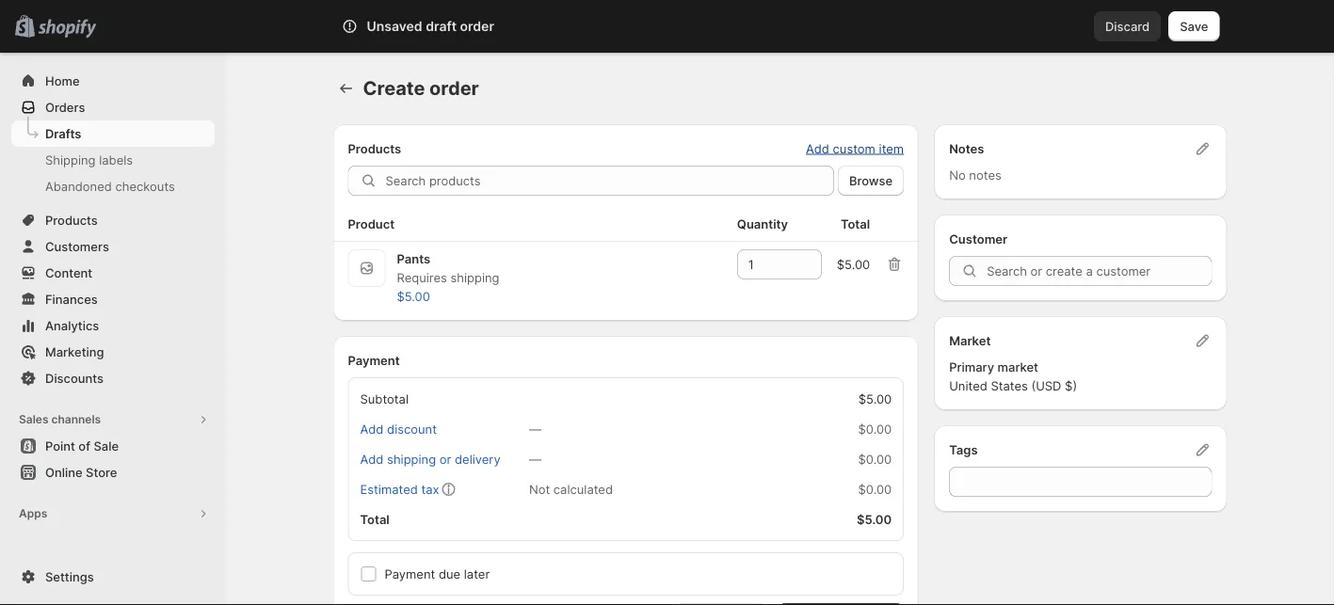 Task type: locate. For each thing, give the bounding box(es) containing it.
None text field
[[949, 467, 1212, 497]]

None number field
[[737, 250, 794, 280]]

point of sale link
[[11, 433, 215, 460]]

payment
[[348, 353, 400, 368], [385, 567, 435, 581]]

add shipping or delivery
[[360, 452, 501, 467]]

or
[[440, 452, 451, 467]]

order right create
[[429, 77, 479, 100]]

store
[[86, 465, 117, 480]]

add for add custom item
[[806, 141, 830, 156]]

of
[[78, 439, 90, 453]]

online store
[[45, 465, 117, 480]]

0 vertical spatial —
[[529, 422, 541, 436]]

abandoned checkouts
[[45, 179, 175, 194]]

payment left the due
[[385, 567, 435, 581]]

1 horizontal spatial products
[[348, 141, 401, 156]]

no notes
[[949, 168, 1002, 182]]

total down estimated
[[360, 512, 390, 527]]

shipping labels
[[45, 153, 133, 167]]

primary
[[949, 360, 995, 374]]

quantity
[[737, 217, 788, 231]]

1 $0.00 from the top
[[858, 422, 892, 436]]

total down browse button at the right of the page
[[841, 217, 870, 231]]

add for add shipping or delivery
[[360, 452, 384, 467]]

point of sale button
[[0, 433, 226, 460]]

customers
[[45, 239, 109, 254]]

0 vertical spatial add
[[806, 141, 830, 156]]

1 vertical spatial —
[[529, 452, 541, 467]]

1 vertical spatial add
[[360, 422, 384, 436]]

0 vertical spatial $0.00
[[858, 422, 892, 436]]

payment up subtotal
[[348, 353, 400, 368]]

total
[[841, 217, 870, 231], [360, 512, 390, 527]]

discard link
[[1094, 11, 1161, 41]]

products down create
[[348, 141, 401, 156]]

1 vertical spatial $0.00
[[858, 452, 892, 467]]

Search products text field
[[386, 166, 834, 196]]

$5.00
[[837, 257, 870, 272], [397, 289, 430, 304], [859, 392, 892, 406], [857, 512, 892, 527]]

add down subtotal
[[360, 422, 384, 436]]

payment due later
[[385, 567, 490, 581]]

unsaved draft order
[[367, 18, 494, 34]]

2 vertical spatial add
[[360, 452, 384, 467]]

add left custom
[[806, 141, 830, 156]]

discounts
[[45, 371, 104, 386]]

2 $0.00 from the top
[[858, 452, 892, 467]]

$5.00 inside $5.00 "button"
[[397, 289, 430, 304]]

products up customers at left
[[45, 213, 98, 227]]

orders link
[[11, 94, 215, 121]]

add custom item
[[806, 141, 904, 156]]

0 vertical spatial payment
[[348, 353, 400, 368]]

order right draft
[[460, 18, 494, 34]]

(usd
[[1032, 379, 1062, 393]]

0 horizontal spatial shipping
[[387, 452, 436, 467]]

0 horizontal spatial total
[[360, 512, 390, 527]]

2 vertical spatial $0.00
[[858, 482, 892, 497]]

item
[[879, 141, 904, 156]]

notes
[[949, 141, 984, 156]]

finances
[[45, 292, 98, 307]]

— for add shipping or delivery
[[529, 452, 541, 467]]

states
[[991, 379, 1028, 393]]

add up estimated
[[360, 452, 384, 467]]

0 horizontal spatial products
[[45, 213, 98, 227]]

discounts link
[[11, 365, 215, 392]]

online store link
[[11, 460, 215, 486]]

discount
[[387, 422, 437, 436]]

Search or create a customer text field
[[987, 256, 1212, 286]]

— for add discount
[[529, 422, 541, 436]]

1 vertical spatial shipping
[[387, 452, 436, 467]]

—
[[529, 422, 541, 436], [529, 452, 541, 467]]

shipping down the discount at the left bottom of page
[[387, 452, 436, 467]]

$5.00 button
[[386, 283, 442, 310]]

1 — from the top
[[529, 422, 541, 436]]

estimated
[[360, 482, 418, 497]]

order
[[460, 18, 494, 34], [429, 77, 479, 100]]

$0.00 for add shipping or delivery
[[858, 452, 892, 467]]

add for add discount
[[360, 422, 384, 436]]

add discount
[[360, 422, 437, 436]]

subtotal
[[360, 392, 409, 406]]

products
[[348, 141, 401, 156], [45, 213, 98, 227]]

apps button
[[11, 501, 215, 527]]

drafts link
[[11, 121, 215, 147]]

1 vertical spatial total
[[360, 512, 390, 527]]

0 vertical spatial products
[[348, 141, 401, 156]]

2 — from the top
[[529, 452, 541, 467]]

payment for payment due later
[[385, 567, 435, 581]]

shipping
[[451, 270, 500, 285], [387, 452, 436, 467]]

drafts
[[45, 126, 81, 141]]

1 horizontal spatial shipping
[[451, 270, 500, 285]]

settings
[[45, 570, 94, 584]]

shipping right requires
[[451, 270, 500, 285]]

united
[[949, 379, 988, 393]]

shipping
[[45, 153, 96, 167]]

1 vertical spatial products
[[45, 213, 98, 227]]

sales channels button
[[11, 407, 215, 433]]

content link
[[11, 260, 215, 286]]

add
[[806, 141, 830, 156], [360, 422, 384, 436], [360, 452, 384, 467]]

market
[[998, 360, 1039, 374]]

1 horizontal spatial total
[[841, 217, 870, 231]]

payment for payment
[[348, 353, 400, 368]]

1 vertical spatial payment
[[385, 567, 435, 581]]

0 vertical spatial shipping
[[451, 270, 500, 285]]

pants requires shipping
[[397, 251, 500, 285]]



Task type: vqa. For each thing, say whether or not it's contained in the screenshot.
Search collections text box
no



Task type: describe. For each thing, give the bounding box(es) containing it.
delivery
[[455, 452, 501, 467]]

channels
[[51, 413, 101, 427]]

not calculated
[[529, 482, 613, 497]]

checkouts
[[115, 179, 175, 194]]

tags
[[949, 443, 978, 457]]

3 $0.00 from the top
[[858, 482, 892, 497]]

tax
[[421, 482, 439, 497]]

product
[[348, 217, 395, 231]]

finances link
[[11, 286, 215, 313]]

sales
[[19, 413, 49, 427]]

custom
[[833, 141, 876, 156]]

due
[[439, 567, 461, 581]]

estimated tax
[[360, 482, 439, 497]]

save button
[[1169, 11, 1220, 41]]

home
[[45, 73, 80, 88]]

$0.00 for add discount
[[858, 422, 892, 436]]

pants
[[397, 251, 430, 266]]

customer
[[949, 232, 1008, 246]]

marketing
[[45, 345, 104, 359]]

create
[[363, 77, 425, 100]]

later
[[464, 567, 490, 581]]

analytics
[[45, 318, 99, 333]]

market
[[949, 333, 991, 348]]

search button
[[394, 11, 940, 41]]

shopify image
[[38, 19, 96, 38]]

online
[[45, 465, 83, 480]]

discard
[[1106, 19, 1150, 33]]

0 vertical spatial order
[[460, 18, 494, 34]]

$)
[[1065, 379, 1077, 393]]

save
[[1180, 19, 1209, 33]]

requires
[[397, 270, 447, 285]]

shipping inside button
[[387, 452, 436, 467]]

customers link
[[11, 234, 215, 260]]

sales channels
[[19, 413, 101, 427]]

add discount button
[[349, 416, 448, 443]]

marketing link
[[11, 339, 215, 365]]

products link
[[11, 207, 215, 234]]

apps
[[19, 507, 47, 521]]

orders
[[45, 100, 85, 114]]

0 vertical spatial total
[[841, 217, 870, 231]]

shipping inside 'pants requires shipping'
[[451, 270, 500, 285]]

1 vertical spatial order
[[429, 77, 479, 100]]

draft
[[426, 18, 457, 34]]

point of sale
[[45, 439, 119, 453]]

add custom item button
[[795, 136, 915, 162]]

abandoned
[[45, 179, 112, 194]]

no
[[949, 168, 966, 182]]

home link
[[11, 68, 215, 94]]

online store button
[[0, 460, 226, 486]]

analytics link
[[11, 313, 215, 339]]

not
[[529, 482, 550, 497]]

calculated
[[554, 482, 613, 497]]

abandoned checkouts link
[[11, 173, 215, 200]]

content
[[45, 266, 92, 280]]

unsaved
[[367, 18, 423, 34]]

notes
[[969, 168, 1002, 182]]

point
[[45, 439, 75, 453]]

search
[[425, 19, 465, 33]]

sale
[[94, 439, 119, 453]]

shipping labels link
[[11, 147, 215, 173]]

labels
[[99, 153, 133, 167]]

add shipping or delivery button
[[349, 446, 512, 473]]

browse button
[[838, 166, 904, 196]]

primary market united states (usd $)
[[949, 360, 1077, 393]]

estimated tax button
[[349, 476, 451, 503]]

browse
[[849, 173, 893, 188]]

settings link
[[11, 564, 215, 590]]

create order
[[363, 77, 479, 100]]



